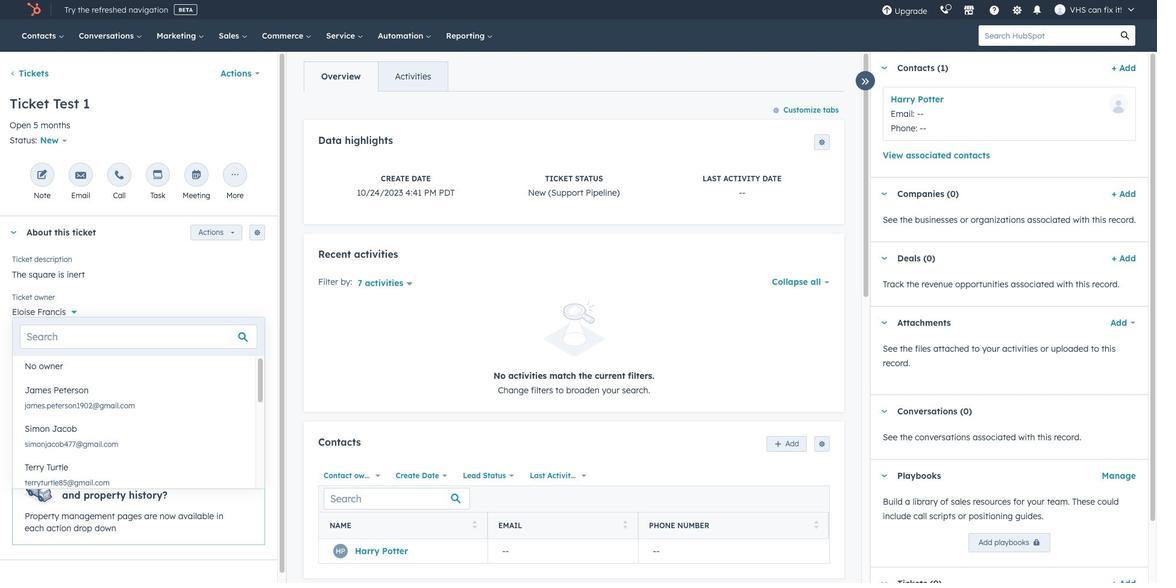 Task type: vqa. For each thing, say whether or not it's contained in the screenshot.
bottommost caret icon
yes



Task type: describe. For each thing, give the bounding box(es) containing it.
1 vertical spatial alert
[[12, 467, 265, 545]]

3 press to sort. element from the left
[[814, 521, 818, 531]]

caret image
[[881, 257, 888, 260]]

jer mill image
[[1054, 4, 1065, 15]]

1 vertical spatial search search field
[[324, 488, 470, 510]]

make a phone call image
[[114, 170, 125, 182]]

manage card settings image
[[254, 230, 261, 237]]

create an email image
[[75, 170, 86, 182]]

create a note image
[[37, 170, 48, 182]]

-- text field
[[12, 367, 265, 386]]

0 horizontal spatial search search field
[[20, 325, 257, 349]]



Task type: locate. For each thing, give the bounding box(es) containing it.
1 press to sort. image from the left
[[623, 521, 627, 529]]

Search HubSpot search field
[[979, 25, 1115, 46]]

None text field
[[12, 262, 265, 286]]

MM/DD/YYYY text field
[[12, 333, 265, 353]]

navigation
[[304, 61, 449, 92]]

caret image
[[881, 67, 888, 70], [881, 193, 888, 196], [10, 231, 17, 234], [881, 322, 888, 325], [881, 410, 888, 413], [881, 475, 888, 478]]

create a task image
[[152, 170, 163, 182]]

press to sort. element
[[472, 521, 477, 531], [623, 521, 627, 531], [814, 521, 818, 531]]

2 press to sort. element from the left
[[623, 521, 627, 531]]

2 horizontal spatial press to sort. element
[[814, 521, 818, 531]]

0 horizontal spatial press to sort. image
[[623, 521, 627, 529]]

1 horizontal spatial press to sort. element
[[623, 521, 627, 531]]

Search search field
[[20, 325, 257, 349], [324, 488, 470, 510]]

more activities, menu pop up image
[[230, 170, 240, 182]]

alert
[[318, 302, 830, 397], [12, 467, 265, 545]]

press to sort. image
[[623, 521, 627, 529], [814, 521, 818, 529]]

1 press to sort. element from the left
[[472, 521, 477, 531]]

0 vertical spatial search search field
[[20, 325, 257, 349]]

1 horizontal spatial alert
[[318, 302, 830, 397]]

press to sort. image
[[472, 521, 477, 529]]

2 press to sort. image from the left
[[814, 521, 818, 529]]

list box
[[13, 354, 265, 494]]

1 horizontal spatial press to sort. image
[[814, 521, 818, 529]]

1 horizontal spatial search search field
[[324, 488, 470, 510]]

menu
[[875, 0, 1143, 19]]

close image
[[243, 482, 250, 490]]

0 horizontal spatial alert
[[12, 467, 265, 545]]

0 vertical spatial alert
[[318, 302, 830, 397]]

marketplaces image
[[963, 5, 974, 16]]

0 horizontal spatial press to sort. element
[[472, 521, 477, 531]]

schedule a meeting image
[[191, 170, 202, 182]]



